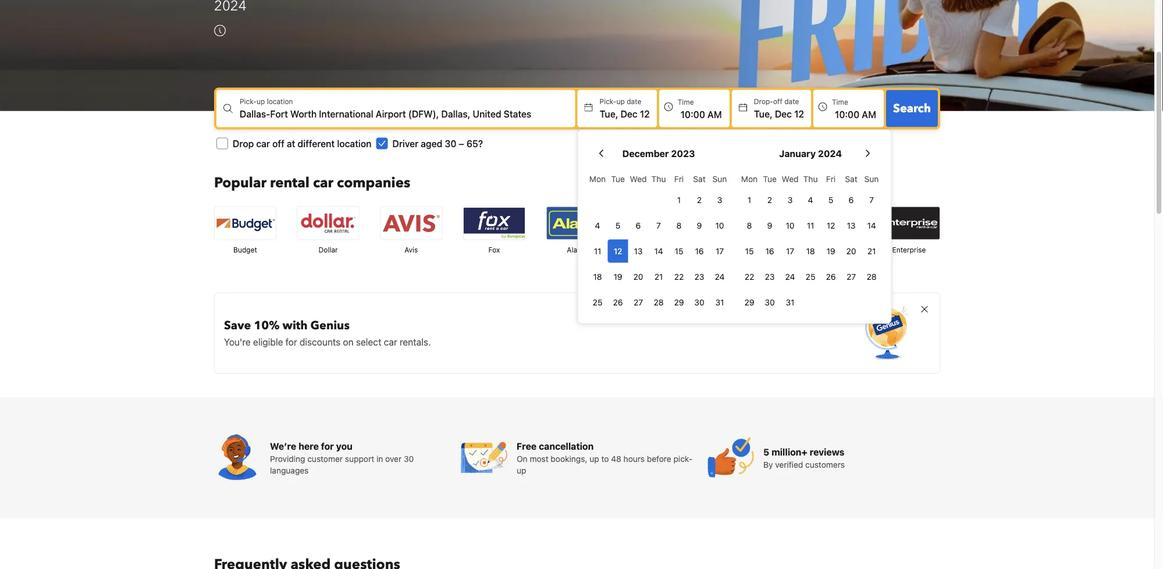 Task type: describe. For each thing, give the bounding box(es) containing it.
0 horizontal spatial car
[[256, 138, 270, 149]]

23 January 2024 checkbox
[[760, 265, 780, 288]]

date for drop-off date tue, dec 12
[[784, 97, 799, 105]]

we're here for you providing customer support in over 30 languages
[[270, 440, 414, 475]]

driver
[[392, 138, 418, 149]]

we're here for you image
[[214, 434, 261, 481]]

14 for 14 option on the top
[[867, 220, 876, 230]]

for inside the save 10% with genius you're eligible for discounts on select car rentals.
[[285, 336, 297, 347]]

popular
[[214, 173, 267, 192]]

17 December 2023 checkbox
[[710, 239, 730, 263]]

for inside we're here for you providing customer support in over 30 languages
[[321, 440, 334, 451]]

21 for "21" option
[[867, 246, 876, 256]]

28 January 2024 checkbox
[[861, 265, 882, 288]]

to
[[601, 454, 609, 463]]

18 December 2023 checkbox
[[587, 265, 608, 288]]

hours
[[624, 454, 645, 463]]

free cancellation image
[[461, 434, 507, 481]]

2 for january 2024
[[767, 195, 772, 204]]

30 left –
[[445, 138, 456, 149]]

24 for 24 checkbox
[[715, 272, 725, 281]]

11 for 11 option
[[807, 220, 814, 230]]

1 vertical spatial car
[[313, 173, 333, 192]]

6 for 6 december 2023 checkbox at the top right of the page
[[636, 220, 641, 230]]

1 January 2024 checkbox
[[739, 188, 760, 211]]

at
[[287, 138, 295, 149]]

19 January 2024 checkbox
[[821, 239, 841, 263]]

select
[[356, 336, 381, 347]]

car inside the save 10% with genius you're eligible for discounts on select car rentals.
[[384, 336, 397, 347]]

support
[[345, 454, 374, 463]]

fri for 2023
[[674, 174, 684, 183]]

15 for 15 december 2023 "option"
[[675, 246, 683, 256]]

22 December 2023 checkbox
[[669, 265, 689, 288]]

dec for pick-up date tue, dec 12
[[621, 108, 638, 119]]

most
[[530, 454, 548, 463]]

30 January 2024 checkbox
[[760, 291, 780, 314]]

with
[[282, 317, 308, 333]]

see terms and conditions for more information image
[[214, 25, 226, 36]]

23 for "23 january 2024" option
[[765, 272, 775, 281]]

pick-up date tue, dec 12
[[600, 97, 650, 119]]

24 December 2023 checkbox
[[710, 265, 730, 288]]

sixt
[[737, 246, 749, 254]]

wed for december
[[630, 174, 647, 183]]

driver aged 30 – 65?
[[392, 138, 483, 149]]

21 December 2023 checkbox
[[649, 265, 669, 288]]

tue, for drop-off date tue, dec 12
[[754, 108, 773, 119]]

3 for january 2024
[[788, 195, 793, 204]]

popular rental car companies
[[214, 173, 410, 192]]

by
[[763, 460, 773, 469]]

10%
[[254, 317, 280, 333]]

26 for the 26 december 2023 option
[[613, 297, 623, 307]]

you're
[[224, 336, 251, 347]]

different
[[298, 138, 335, 149]]

65?
[[467, 138, 483, 149]]

december
[[622, 148, 669, 159]]

0 vertical spatial location
[[267, 97, 293, 105]]

avis
[[405, 246, 418, 254]]

thu for december
[[651, 174, 666, 183]]

5 million+ reviews image
[[708, 434, 754, 481]]

enterprise
[[892, 246, 926, 254]]

31 for 31 december 2023 option
[[715, 297, 724, 307]]

27 for 27 checkbox
[[634, 297, 643, 307]]

drop car off at different location
[[233, 138, 371, 149]]

–
[[459, 138, 464, 149]]

2024
[[818, 148, 842, 159]]

1 vertical spatial off
[[272, 138, 284, 149]]

alamo
[[567, 246, 587, 254]]

26 for 26 january 2024 option
[[826, 272, 836, 281]]

20 January 2024 checkbox
[[841, 239, 861, 263]]

7 for 7 option
[[656, 220, 661, 230]]

see terms and conditions for more information image
[[214, 25, 226, 36]]

17 for 17 december 2023 checkbox
[[716, 246, 724, 256]]

rental
[[270, 173, 309, 192]]

search button
[[886, 90, 938, 127]]

pick- for pick-up date tue, dec 12
[[600, 97, 616, 105]]

20 for 20 checkbox
[[633, 272, 643, 281]]

sun for 2024
[[864, 174, 879, 183]]

thrifty
[[649, 246, 671, 254]]

genius
[[310, 317, 350, 333]]

11 for 11 december 2023 option
[[594, 246, 601, 256]]

companies
[[337, 173, 410, 192]]

january 2024
[[779, 148, 842, 159]]

28 for "28" option
[[867, 272, 877, 281]]

aged
[[421, 138, 442, 149]]

million+
[[772, 446, 808, 457]]

3 for december 2023
[[717, 195, 722, 204]]

2023
[[671, 148, 695, 159]]

alamo logo image
[[547, 207, 608, 239]]

hertz logo image
[[796, 207, 857, 239]]

7 December 2023 checkbox
[[649, 214, 669, 237]]

12 inside drop-off date tue, dec 12
[[794, 108, 804, 119]]

48
[[611, 454, 621, 463]]

13 December 2023 checkbox
[[628, 239, 649, 263]]

here
[[299, 440, 319, 451]]

12 inside pick-up date tue, dec 12
[[640, 108, 650, 119]]

13 for 13 january 2024 option
[[847, 220, 856, 230]]

drop-
[[754, 97, 773, 105]]

8 December 2023 checkbox
[[669, 214, 689, 237]]

save 10% with genius you're eligible for discounts on select car rentals.
[[224, 317, 431, 347]]

31 for 31 january 2024 option
[[786, 297, 795, 307]]

11 January 2024 checkbox
[[800, 214, 821, 237]]

drop-off date tue, dec 12
[[754, 97, 804, 119]]

grid for december
[[587, 167, 730, 314]]

sat for 2023
[[693, 174, 706, 183]]

12 January 2024 checkbox
[[821, 214, 841, 237]]

thu for january
[[803, 174, 818, 183]]

25 January 2024 checkbox
[[800, 265, 821, 288]]

8 for the 8 december 2023 checkbox
[[677, 220, 682, 230]]

verified
[[775, 460, 803, 469]]

free cancellation on most bookings, up to 48 hours before pick- up
[[517, 440, 693, 475]]

3 December 2023 checkbox
[[710, 188, 730, 211]]

mon for december
[[589, 174, 606, 183]]

free
[[517, 440, 537, 451]]

16 January 2024 checkbox
[[760, 239, 780, 263]]

9 January 2024 checkbox
[[760, 214, 780, 237]]

pick-up location
[[240, 97, 293, 105]]

fox logo image
[[464, 207, 525, 239]]

24 for 24 january 2024 "checkbox"
[[785, 272, 795, 281]]

tue, for pick-up date tue, dec 12
[[600, 108, 618, 119]]

2 for december 2023
[[697, 195, 702, 204]]

26 December 2023 checkbox
[[608, 291, 628, 314]]

1 December 2023 checkbox
[[669, 188, 689, 211]]

17 for 17 checkbox
[[786, 246, 794, 256]]

15 December 2023 checkbox
[[669, 239, 689, 263]]

rentals.
[[400, 336, 431, 347]]

12 inside 12 december 2023 checkbox
[[614, 246, 622, 256]]

5 for 5 option
[[828, 195, 833, 204]]

pick-
[[674, 454, 693, 463]]

eligible
[[253, 336, 283, 347]]



Task type: vqa. For each thing, say whether or not it's contained in the screenshot.


Task type: locate. For each thing, give the bounding box(es) containing it.
1 sun from the left
[[713, 174, 727, 183]]

thu up 4 'checkbox'
[[803, 174, 818, 183]]

mon tue wed thu down december
[[589, 174, 666, 183]]

0 horizontal spatial tue,
[[600, 108, 618, 119]]

1 vertical spatial 13
[[634, 246, 643, 256]]

8 inside option
[[747, 220, 752, 230]]

1 horizontal spatial 21
[[867, 246, 876, 256]]

0 horizontal spatial 18
[[593, 272, 602, 281]]

22 January 2024 checkbox
[[739, 265, 760, 288]]

27 January 2024 checkbox
[[841, 265, 861, 288]]

1 vertical spatial 28
[[654, 297, 664, 307]]

1 grid from the left
[[587, 167, 730, 314]]

13 right 12 december 2023 checkbox on the right of page
[[634, 246, 643, 256]]

we're
[[270, 440, 296, 451]]

15 inside option
[[745, 246, 754, 256]]

5 right 4 'checkbox'
[[828, 195, 833, 204]]

22 right 21 option
[[674, 272, 684, 281]]

12
[[640, 108, 650, 119], [794, 108, 804, 119], [827, 220, 835, 230], [614, 246, 622, 256]]

mon up 4 december 2023 checkbox
[[589, 174, 606, 183]]

1 horizontal spatial sun
[[864, 174, 879, 183]]

2 tue, from the left
[[754, 108, 773, 119]]

wed for january
[[782, 174, 799, 183]]

16
[[695, 246, 704, 256], [765, 246, 774, 256]]

over
[[385, 454, 402, 463]]

0 vertical spatial 27
[[847, 272, 856, 281]]

6 left 7 checkbox
[[849, 195, 854, 204]]

mon for january
[[741, 174, 758, 183]]

location up at
[[267, 97, 293, 105]]

10 December 2023 checkbox
[[710, 214, 730, 237]]

30 left 31 january 2024 option
[[765, 297, 775, 307]]

20 left "21" option
[[846, 246, 856, 256]]

4 inside 'checkbox'
[[808, 195, 813, 204]]

28 left 29 december 2023 option
[[654, 297, 664, 307]]

off
[[773, 97, 782, 105], [272, 138, 284, 149]]

23 inside option
[[765, 272, 775, 281]]

16 inside 16 'checkbox'
[[695, 246, 704, 256]]

5 January 2024 checkbox
[[821, 188, 841, 211]]

1 horizontal spatial sat
[[845, 174, 857, 183]]

0 horizontal spatial 25
[[593, 297, 602, 307]]

16 for 16 'checkbox'
[[695, 246, 704, 256]]

28 right "27 january 2024" checkbox
[[867, 272, 877, 281]]

0 horizontal spatial 10
[[715, 220, 724, 230]]

0 horizontal spatial 3
[[717, 195, 722, 204]]

16 for 16 january 2024 option
[[765, 246, 774, 256]]

2 mon from the left
[[741, 174, 758, 183]]

4 left 5 checkbox
[[595, 220, 600, 230]]

1 vertical spatial location
[[337, 138, 371, 149]]

18 inside 18 "option"
[[806, 246, 815, 256]]

thu down december 2023
[[651, 174, 666, 183]]

date right drop-
[[784, 97, 799, 105]]

0 horizontal spatial 16
[[695, 246, 704, 256]]

5 inside checkbox
[[615, 220, 620, 230]]

30 December 2023 checkbox
[[689, 291, 710, 314]]

2 wed from the left
[[782, 174, 799, 183]]

dollar logo image
[[298, 207, 359, 239]]

8 left 9 december 2023 checkbox
[[677, 220, 682, 230]]

dec up january
[[775, 108, 792, 119]]

29 right 28 "option"
[[674, 297, 684, 307]]

4 right '3' option
[[808, 195, 813, 204]]

sun up 3 checkbox at top right
[[713, 174, 727, 183]]

20 left 21 option
[[633, 272, 643, 281]]

3 right 2 january 2024 option
[[788, 195, 793, 204]]

off inside drop-off date tue, dec 12
[[773, 97, 782, 105]]

1 22 from the left
[[674, 272, 684, 281]]

1 horizontal spatial 14
[[867, 220, 876, 230]]

2 right 1 december 2023 "option"
[[697, 195, 702, 204]]

11 inside option
[[807, 220, 814, 230]]

3 January 2024 checkbox
[[780, 188, 800, 211]]

cancellation
[[539, 440, 594, 451]]

1 horizontal spatial mon tue wed thu
[[741, 174, 818, 183]]

0 horizontal spatial 27
[[634, 297, 643, 307]]

0 horizontal spatial 6
[[636, 220, 641, 230]]

9 December 2023 checkbox
[[689, 214, 710, 237]]

14 January 2024 checkbox
[[861, 214, 882, 237]]

15 inside "option"
[[675, 246, 683, 256]]

2 thu from the left
[[803, 174, 818, 183]]

search
[[893, 100, 931, 116]]

1 thu from the left
[[651, 174, 666, 183]]

1 inside checkbox
[[748, 195, 751, 204]]

7 right 6 december 2023 checkbox at the top right of the page
[[656, 220, 661, 230]]

0 horizontal spatial 4
[[595, 220, 600, 230]]

dollar
[[319, 246, 338, 254]]

0 vertical spatial 4
[[808, 195, 813, 204]]

2 15 from the left
[[745, 246, 754, 256]]

11 December 2023 checkbox
[[587, 239, 608, 263]]

date for pick-up date tue, dec 12
[[627, 97, 641, 105]]

1 horizontal spatial wed
[[782, 174, 799, 183]]

1 31 from the left
[[715, 297, 724, 307]]

mon tue wed thu up 2 january 2024 option
[[741, 174, 818, 183]]

22
[[674, 272, 684, 281], [745, 272, 754, 281]]

5 for 5 checkbox
[[615, 220, 620, 230]]

14 left 15 december 2023 "option"
[[654, 246, 663, 256]]

1 horizontal spatial 26
[[826, 272, 836, 281]]

13
[[847, 220, 856, 230], [634, 246, 643, 256]]

1 for december
[[677, 195, 681, 204]]

7 January 2024 checkbox
[[861, 188, 882, 211]]

sun for 2023
[[713, 174, 727, 183]]

hertz
[[817, 246, 835, 254]]

11 right 10 "checkbox"
[[807, 220, 814, 230]]

18 inside 18 checkbox
[[593, 272, 602, 281]]

1 horizontal spatial 20
[[846, 246, 856, 256]]

6 left 7 option
[[636, 220, 641, 230]]

1 horizontal spatial 3
[[788, 195, 793, 204]]

24 inside 24 january 2024 "checkbox"
[[785, 272, 795, 281]]

drop
[[233, 138, 254, 149]]

1 vertical spatial 5
[[615, 220, 620, 230]]

mon up 1 january 2024 checkbox
[[741, 174, 758, 183]]

mon tue wed thu
[[589, 174, 666, 183], [741, 174, 818, 183]]

1 horizontal spatial 13
[[847, 220, 856, 230]]

23 right 22 january 2024 'checkbox'
[[765, 272, 775, 281]]

tue up 2 january 2024 option
[[763, 174, 777, 183]]

6 for 6 'checkbox'
[[849, 195, 854, 204]]

tue, inside pick-up date tue, dec 12
[[600, 108, 618, 119]]

2 date from the left
[[784, 97, 799, 105]]

0 horizontal spatial 23
[[695, 272, 704, 281]]

2 December 2023 checkbox
[[689, 188, 710, 211]]

10 inside option
[[715, 220, 724, 230]]

sat
[[693, 174, 706, 183], [845, 174, 857, 183]]

0 horizontal spatial grid
[[587, 167, 730, 314]]

19 inside option
[[614, 272, 622, 281]]

car right "rental"
[[313, 173, 333, 192]]

pick- for pick-up location
[[240, 97, 257, 105]]

10
[[715, 220, 724, 230], [786, 220, 795, 230]]

26
[[826, 272, 836, 281], [613, 297, 623, 307]]

0 horizontal spatial 5
[[615, 220, 620, 230]]

1 15 from the left
[[675, 246, 683, 256]]

13 for 13 december 2023 option
[[634, 246, 643, 256]]

enterprise logo image
[[879, 207, 940, 239]]

10 for 10 "checkbox"
[[786, 220, 795, 230]]

1 horizontal spatial 17
[[786, 246, 794, 256]]

1 horizontal spatial 29
[[745, 297, 754, 307]]

27 left 28 "option"
[[634, 297, 643, 307]]

fri for 2024
[[826, 174, 836, 183]]

0 horizontal spatial 13
[[634, 246, 643, 256]]

29 January 2024 checkbox
[[739, 291, 760, 314]]

in
[[376, 454, 383, 463]]

19 inside option
[[827, 246, 835, 256]]

2 10 from the left
[[786, 220, 795, 230]]

23 December 2023 checkbox
[[689, 265, 710, 288]]

sun
[[713, 174, 727, 183], [864, 174, 879, 183]]

fox
[[488, 246, 500, 254]]

0 horizontal spatial 31
[[715, 297, 724, 307]]

27
[[847, 272, 856, 281], [634, 297, 643, 307]]

save
[[224, 317, 251, 333]]

2 16 from the left
[[765, 246, 774, 256]]

budget logo image
[[215, 207, 276, 239]]

22 left "23 january 2024" option
[[745, 272, 754, 281]]

21
[[867, 246, 876, 256], [654, 272, 663, 281]]

0 horizontal spatial 19
[[614, 272, 622, 281]]

0 vertical spatial 26
[[826, 272, 836, 281]]

25 December 2023 checkbox
[[587, 291, 608, 314]]

thu
[[651, 174, 666, 183], [803, 174, 818, 183]]

0 horizontal spatial date
[[627, 97, 641, 105]]

1 left 2 december 2023 option
[[677, 195, 681, 204]]

11 inside option
[[594, 246, 601, 256]]

18 left hertz
[[806, 246, 815, 256]]

1 dec from the left
[[621, 108, 638, 119]]

2 17 from the left
[[786, 246, 794, 256]]

fri up 5 option
[[826, 174, 836, 183]]

26 left "27 january 2024" checkbox
[[826, 272, 836, 281]]

2 dec from the left
[[775, 108, 792, 119]]

tue for january
[[763, 174, 777, 183]]

date
[[627, 97, 641, 105], [784, 97, 799, 105]]

1 horizontal spatial thu
[[803, 174, 818, 183]]

4 for 4 'checkbox'
[[808, 195, 813, 204]]

1 9 from the left
[[697, 220, 702, 230]]

0 vertical spatial 20
[[846, 246, 856, 256]]

2 pick- from the left
[[600, 97, 616, 105]]

dec inside drop-off date tue, dec 12
[[775, 108, 792, 119]]

25
[[806, 272, 815, 281], [593, 297, 602, 307]]

1 horizontal spatial 16
[[765, 246, 774, 256]]

1 horizontal spatial date
[[784, 97, 799, 105]]

1 vertical spatial 26
[[613, 297, 623, 307]]

6 January 2024 checkbox
[[841, 188, 861, 211]]

0 horizontal spatial 29
[[674, 297, 684, 307]]

29
[[674, 297, 684, 307], [745, 297, 754, 307]]

10 right 9 option
[[786, 220, 795, 230]]

2 vertical spatial 5
[[763, 446, 769, 457]]

1 mon from the left
[[589, 174, 606, 183]]

0 vertical spatial 5
[[828, 195, 833, 204]]

1 vertical spatial 4
[[595, 220, 600, 230]]

2 3 from the left
[[788, 195, 793, 204]]

6 inside checkbox
[[636, 220, 641, 230]]

0 horizontal spatial location
[[267, 97, 293, 105]]

wed up '3' option
[[782, 174, 799, 183]]

2 sun from the left
[[864, 174, 879, 183]]

17 right 16 'checkbox'
[[716, 246, 724, 256]]

dec for drop-off date tue, dec 12
[[775, 108, 792, 119]]

16 inside 16 january 2024 option
[[765, 246, 774, 256]]

2 9 from the left
[[767, 220, 772, 230]]

sun up 7 checkbox
[[864, 174, 879, 183]]

1 horizontal spatial 4
[[808, 195, 813, 204]]

discounts
[[300, 336, 341, 347]]

1 29 from the left
[[674, 297, 684, 307]]

3 inside '3' option
[[788, 195, 793, 204]]

19 for 19 option
[[614, 272, 622, 281]]

29 left the 30 january 2024 option
[[745, 297, 754, 307]]

1 tue, from the left
[[600, 108, 618, 119]]

up
[[257, 97, 265, 105], [616, 97, 625, 105], [590, 454, 599, 463], [517, 465, 526, 475]]

car
[[256, 138, 270, 149], [313, 173, 333, 192], [384, 336, 397, 347]]

16 right 15 january 2024 option
[[765, 246, 774, 256]]

for up the customer
[[321, 440, 334, 451]]

1 24 from the left
[[715, 272, 725, 281]]

18 January 2024 checkbox
[[800, 239, 821, 263]]

up inside pick-up date tue, dec 12
[[616, 97, 625, 105]]

14 for 14 december 2023 option
[[654, 246, 663, 256]]

22 for 22 january 2024 'checkbox'
[[745, 272, 754, 281]]

2 vertical spatial car
[[384, 336, 397, 347]]

2 29 from the left
[[745, 297, 754, 307]]

1 16 from the left
[[695, 246, 704, 256]]

9 left 10 "checkbox"
[[767, 220, 772, 230]]

1 horizontal spatial 18
[[806, 246, 815, 256]]

wed
[[630, 174, 647, 183], [782, 174, 799, 183]]

1 pick- from the left
[[240, 97, 257, 105]]

1 2 from the left
[[697, 195, 702, 204]]

23 right 22 december 2023 option
[[695, 272, 704, 281]]

12 inside 12 january 2024 checkbox
[[827, 220, 835, 230]]

5 up by
[[763, 446, 769, 457]]

24
[[715, 272, 725, 281], [785, 272, 795, 281]]

21 for 21 option
[[654, 272, 663, 281]]

15 January 2024 checkbox
[[739, 239, 760, 263]]

off up january
[[773, 97, 782, 105]]

12 up december
[[640, 108, 650, 119]]

for
[[285, 336, 297, 347], [321, 440, 334, 451]]

17 right 16 january 2024 option
[[786, 246, 794, 256]]

2 horizontal spatial car
[[384, 336, 397, 347]]

0 horizontal spatial 17
[[716, 246, 724, 256]]

1 vertical spatial 27
[[634, 297, 643, 307]]

27 inside "27 january 2024" checkbox
[[847, 272, 856, 281]]

Pick-up location field
[[240, 107, 575, 121]]

1 vertical spatial 21
[[654, 272, 663, 281]]

1 horizontal spatial tue
[[763, 174, 777, 183]]

5 December 2023 checkbox
[[608, 214, 628, 237]]

7 inside option
[[656, 220, 661, 230]]

21 right the 20 january 2024 option in the right top of the page
[[867, 246, 876, 256]]

location
[[267, 97, 293, 105], [337, 138, 371, 149]]

2
[[697, 195, 702, 204], [767, 195, 772, 204]]

mon tue wed thu for january
[[741, 174, 818, 183]]

1 17 from the left
[[716, 246, 724, 256]]

26 January 2024 checkbox
[[821, 265, 841, 288]]

8 left 9 option
[[747, 220, 752, 230]]

1
[[677, 195, 681, 204], [748, 195, 751, 204]]

12 cell
[[608, 237, 628, 263]]

7 for 7 checkbox
[[869, 195, 874, 204]]

1 vertical spatial 19
[[614, 272, 622, 281]]

29 for 29 december 2023 option
[[674, 297, 684, 307]]

26 left 27 checkbox
[[613, 297, 623, 307]]

29 December 2023 checkbox
[[669, 291, 689, 314]]

2 1 from the left
[[748, 195, 751, 204]]

15 for 15 january 2024 option
[[745, 246, 754, 256]]

before
[[647, 454, 671, 463]]

0 horizontal spatial dec
[[621, 108, 638, 119]]

0 vertical spatial 11
[[807, 220, 814, 230]]

2 2 from the left
[[767, 195, 772, 204]]

1 horizontal spatial 7
[[869, 195, 874, 204]]

15 left 16 january 2024 option
[[745, 246, 754, 256]]

25 left the 26 december 2023 option
[[593, 297, 602, 307]]

4 January 2024 checkbox
[[800, 188, 821, 211]]

dec inside pick-up date tue, dec 12
[[621, 108, 638, 119]]

tue for december
[[611, 174, 625, 183]]

car right select
[[384, 336, 397, 347]]

1 23 from the left
[[695, 272, 704, 281]]

sat up 2 december 2023 option
[[693, 174, 706, 183]]

5 million+ reviews by verified customers
[[763, 446, 845, 469]]

grid for january
[[739, 167, 882, 314]]

1 1 from the left
[[677, 195, 681, 204]]

0 vertical spatial 7
[[869, 195, 874, 204]]

18 left 19 option
[[593, 272, 602, 281]]

0 horizontal spatial sat
[[693, 174, 706, 183]]

pick- inside pick-up date tue, dec 12
[[600, 97, 616, 105]]

1 horizontal spatial 1
[[748, 195, 751, 204]]

1 horizontal spatial 8
[[747, 220, 752, 230]]

date up december
[[627, 97, 641, 105]]

december 2023
[[622, 148, 695, 159]]

3 right 2 december 2023 option
[[717, 195, 722, 204]]

1 horizontal spatial 11
[[807, 220, 814, 230]]

1 date from the left
[[627, 97, 641, 105]]

15 right thrifty
[[675, 246, 683, 256]]

12 right 11 option
[[827, 220, 835, 230]]

dec up december
[[621, 108, 638, 119]]

sixt logo image
[[713, 207, 774, 239]]

30 left 31 december 2023 option
[[694, 297, 704, 307]]

12 up january
[[794, 108, 804, 119]]

4 December 2023 checkbox
[[587, 214, 608, 237]]

20 for the 20 january 2024 option in the right top of the page
[[846, 246, 856, 256]]

fri up 1 december 2023 "option"
[[674, 174, 684, 183]]

0 vertical spatial car
[[256, 138, 270, 149]]

22 inside 22 december 2023 option
[[674, 272, 684, 281]]

1 horizontal spatial 10
[[786, 220, 795, 230]]

1 wed from the left
[[630, 174, 647, 183]]

27 right 26 january 2024 option
[[847, 272, 856, 281]]

thrifty logo image
[[630, 207, 691, 239]]

1 vertical spatial 7
[[656, 220, 661, 230]]

18
[[806, 246, 815, 256], [593, 272, 602, 281]]

24 right '23 december 2023' 'option' at the right of the page
[[715, 272, 725, 281]]

21 January 2024 checkbox
[[861, 239, 882, 263]]

16 right 15 december 2023 "option"
[[695, 246, 704, 256]]

21 right 20 checkbox
[[654, 272, 663, 281]]

25 inside 25 december 2023 checkbox
[[593, 297, 602, 307]]

1 horizontal spatial pick-
[[600, 97, 616, 105]]

2 31 from the left
[[786, 297, 795, 307]]

2 mon tue wed thu from the left
[[741, 174, 818, 183]]

grid
[[587, 167, 730, 314], [739, 167, 882, 314]]

0 vertical spatial for
[[285, 336, 297, 347]]

2 sat from the left
[[845, 174, 857, 183]]

20 inside the 20 january 2024 option
[[846, 246, 856, 256]]

1 tue from the left
[[611, 174, 625, 183]]

1 for january
[[748, 195, 751, 204]]

1 left 2 january 2024 option
[[748, 195, 751, 204]]

tue down december
[[611, 174, 625, 183]]

24 inside 24 checkbox
[[715, 272, 725, 281]]

3 inside 3 checkbox
[[717, 195, 722, 204]]

17 January 2024 checkbox
[[780, 239, 800, 263]]

0 horizontal spatial 11
[[594, 246, 601, 256]]

5 inside option
[[828, 195, 833, 204]]

1 horizontal spatial 28
[[867, 272, 877, 281]]

for down with
[[285, 336, 297, 347]]

14 right 13 january 2024 option
[[867, 220, 876, 230]]

13 January 2024 checkbox
[[841, 214, 861, 237]]

31
[[715, 297, 724, 307], [786, 297, 795, 307]]

2 tue from the left
[[763, 174, 777, 183]]

10 inside "checkbox"
[[786, 220, 795, 230]]

9 inside option
[[767, 220, 772, 230]]

12 right 11 december 2023 option
[[614, 246, 622, 256]]

9 for 9 december 2023 checkbox
[[697, 220, 702, 230]]

8 inside checkbox
[[677, 220, 682, 230]]

14 December 2023 checkbox
[[649, 239, 669, 263]]

0 vertical spatial 21
[[867, 246, 876, 256]]

31 December 2023 checkbox
[[710, 291, 730, 314]]

1 horizontal spatial 9
[[767, 220, 772, 230]]

tue, inside drop-off date tue, dec 12
[[754, 108, 773, 119]]

19 for '19' option at right top
[[827, 246, 835, 256]]

mon
[[589, 174, 606, 183], [741, 174, 758, 183]]

31 January 2024 checkbox
[[780, 291, 800, 314]]

8
[[677, 220, 682, 230], [747, 220, 752, 230]]

6
[[849, 195, 854, 204], [636, 220, 641, 230]]

31 right 30 option
[[715, 297, 724, 307]]

22 inside 22 january 2024 'checkbox'
[[745, 272, 754, 281]]

19 right 18 checkbox
[[614, 272, 622, 281]]

car right drop
[[256, 138, 270, 149]]

4 inside checkbox
[[595, 220, 600, 230]]

16 December 2023 checkbox
[[689, 239, 710, 263]]

dec
[[621, 108, 638, 119], [775, 108, 792, 119]]

mon tue wed thu for december
[[589, 174, 666, 183]]

24 right "23 january 2024" option
[[785, 272, 795, 281]]

7
[[869, 195, 874, 204], [656, 220, 661, 230]]

18 for 18 checkbox
[[593, 272, 602, 281]]

19
[[827, 246, 835, 256], [614, 272, 622, 281]]

1 horizontal spatial 24
[[785, 272, 795, 281]]

20
[[846, 246, 856, 256], [633, 272, 643, 281]]

28 inside option
[[867, 272, 877, 281]]

9 inside checkbox
[[697, 220, 702, 230]]

30 inside we're here for you providing customer support in over 30 languages
[[404, 454, 414, 463]]

22 for 22 december 2023 option
[[674, 272, 684, 281]]

1 horizontal spatial mon
[[741, 174, 758, 183]]

28
[[867, 272, 877, 281], [654, 297, 664, 307]]

18 for 18 "option"
[[806, 246, 815, 256]]

customers
[[805, 460, 845, 469]]

1 horizontal spatial 6
[[849, 195, 854, 204]]

1 sat from the left
[[693, 174, 706, 183]]

2 right 1 january 2024 checkbox
[[767, 195, 772, 204]]

4
[[808, 195, 813, 204], [595, 220, 600, 230]]

31 right the 30 january 2024 option
[[786, 297, 795, 307]]

1 fri from the left
[[674, 174, 684, 183]]

2 January 2024 checkbox
[[760, 188, 780, 211]]

4 for 4 december 2023 checkbox
[[595, 220, 600, 230]]

30
[[445, 138, 456, 149], [694, 297, 704, 307], [765, 297, 775, 307], [404, 454, 414, 463]]

1 vertical spatial 20
[[633, 272, 643, 281]]

5
[[828, 195, 833, 204], [615, 220, 620, 230], [763, 446, 769, 457]]

10 right 9 december 2023 checkbox
[[715, 220, 724, 230]]

23 for '23 december 2023' 'option' at the right of the page
[[695, 272, 704, 281]]

sat up 6 'checkbox'
[[845, 174, 857, 183]]

19 left the 20 january 2024 option in the right top of the page
[[827, 246, 835, 256]]

pick-
[[240, 97, 257, 105], [600, 97, 616, 105]]

january
[[779, 148, 816, 159]]

6 inside 'checkbox'
[[849, 195, 854, 204]]

2 23 from the left
[[765, 272, 775, 281]]

19 December 2023 checkbox
[[608, 265, 628, 288]]

0 horizontal spatial 26
[[613, 297, 623, 307]]

8 for 8 option
[[747, 220, 752, 230]]

wed down december
[[630, 174, 647, 183]]

2 fri from the left
[[826, 174, 836, 183]]

providing
[[270, 454, 305, 463]]

7 inside checkbox
[[869, 195, 874, 204]]

2 inside option
[[767, 195, 772, 204]]

28 December 2023 checkbox
[[649, 291, 669, 314]]

sat for 2024
[[845, 174, 857, 183]]

avis logo image
[[381, 207, 442, 239]]

23 inside 'option'
[[695, 272, 704, 281]]

9
[[697, 220, 702, 230], [767, 220, 772, 230]]

7 right 6 'checkbox'
[[869, 195, 874, 204]]

1 8 from the left
[[677, 220, 682, 230]]

10 for the 10 option
[[715, 220, 724, 230]]

27 December 2023 checkbox
[[628, 291, 649, 314]]

8 January 2024 checkbox
[[739, 214, 760, 237]]

0 vertical spatial off
[[773, 97, 782, 105]]

0 horizontal spatial mon
[[589, 174, 606, 183]]

location right the different
[[337, 138, 371, 149]]

30 right over
[[404, 454, 414, 463]]

2 24 from the left
[[785, 272, 795, 281]]

11 left 12 december 2023 checkbox on the right of page
[[594, 246, 601, 256]]

9 for 9 option
[[767, 220, 772, 230]]

13 right 12 january 2024 checkbox on the top right of page
[[847, 220, 856, 230]]

bookings,
[[551, 454, 587, 463]]

6 December 2023 checkbox
[[628, 214, 649, 237]]

25 for 25 december 2023 checkbox
[[593, 297, 602, 307]]

1 horizontal spatial 31
[[786, 297, 795, 307]]

24 January 2024 checkbox
[[780, 265, 800, 288]]

0 horizontal spatial 20
[[633, 272, 643, 281]]

28 for 28 "option"
[[654, 297, 664, 307]]

1 horizontal spatial dec
[[775, 108, 792, 119]]

2 horizontal spatial 5
[[828, 195, 833, 204]]

1 horizontal spatial 5
[[763, 446, 769, 457]]

on
[[343, 336, 354, 347]]

customer
[[307, 454, 343, 463]]

tue
[[611, 174, 625, 183], [763, 174, 777, 183]]

15
[[675, 246, 683, 256], [745, 246, 754, 256]]

5 inside 5 million+ reviews by verified customers
[[763, 446, 769, 457]]

1 horizontal spatial 19
[[827, 246, 835, 256]]

1 vertical spatial for
[[321, 440, 334, 451]]

9 right the 8 december 2023 checkbox
[[697, 220, 702, 230]]

languages
[[270, 465, 309, 475]]

1 vertical spatial 18
[[593, 272, 602, 281]]

1 vertical spatial 11
[[594, 246, 601, 256]]

1 mon tue wed thu from the left
[[589, 174, 666, 183]]

date inside pick-up date tue, dec 12
[[627, 97, 641, 105]]

1 3 from the left
[[717, 195, 722, 204]]

0 horizontal spatial sun
[[713, 174, 727, 183]]

off left at
[[272, 138, 284, 149]]

20 inside 20 checkbox
[[633, 272, 643, 281]]

1 horizontal spatial 15
[[745, 246, 754, 256]]

1 inside "option"
[[677, 195, 681, 204]]

27 inside 27 checkbox
[[634, 297, 643, 307]]

0 horizontal spatial 21
[[654, 272, 663, 281]]

budget
[[233, 246, 257, 254]]

0 vertical spatial 28
[[867, 272, 877, 281]]

25 right 24 january 2024 "checkbox"
[[806, 272, 815, 281]]

25 for 25 "checkbox"
[[806, 272, 815, 281]]

0 horizontal spatial off
[[272, 138, 284, 149]]

29 for 29 option
[[745, 297, 754, 307]]

you
[[336, 440, 353, 451]]

2 8 from the left
[[747, 220, 752, 230]]

28 inside "option"
[[654, 297, 664, 307]]

on
[[517, 454, 528, 463]]

1 horizontal spatial 23
[[765, 272, 775, 281]]

reviews
[[810, 446, 845, 457]]

date inside drop-off date tue, dec 12
[[784, 97, 799, 105]]

1 vertical spatial 14
[[654, 246, 663, 256]]

5 right 4 december 2023 checkbox
[[615, 220, 620, 230]]

27 for "27 january 2024" checkbox
[[847, 272, 856, 281]]

20 December 2023 checkbox
[[628, 265, 649, 288]]

0 vertical spatial 18
[[806, 246, 815, 256]]

1 10 from the left
[[715, 220, 724, 230]]

1 horizontal spatial car
[[313, 173, 333, 192]]

25 inside 25 "checkbox"
[[806, 272, 815, 281]]

10 January 2024 checkbox
[[780, 214, 800, 237]]

2 inside option
[[697, 195, 702, 204]]

12 December 2023 checkbox
[[608, 239, 628, 263]]

2 22 from the left
[[745, 272, 754, 281]]

1 horizontal spatial tue,
[[754, 108, 773, 119]]

fri
[[674, 174, 684, 183], [826, 174, 836, 183]]

2 grid from the left
[[739, 167, 882, 314]]



